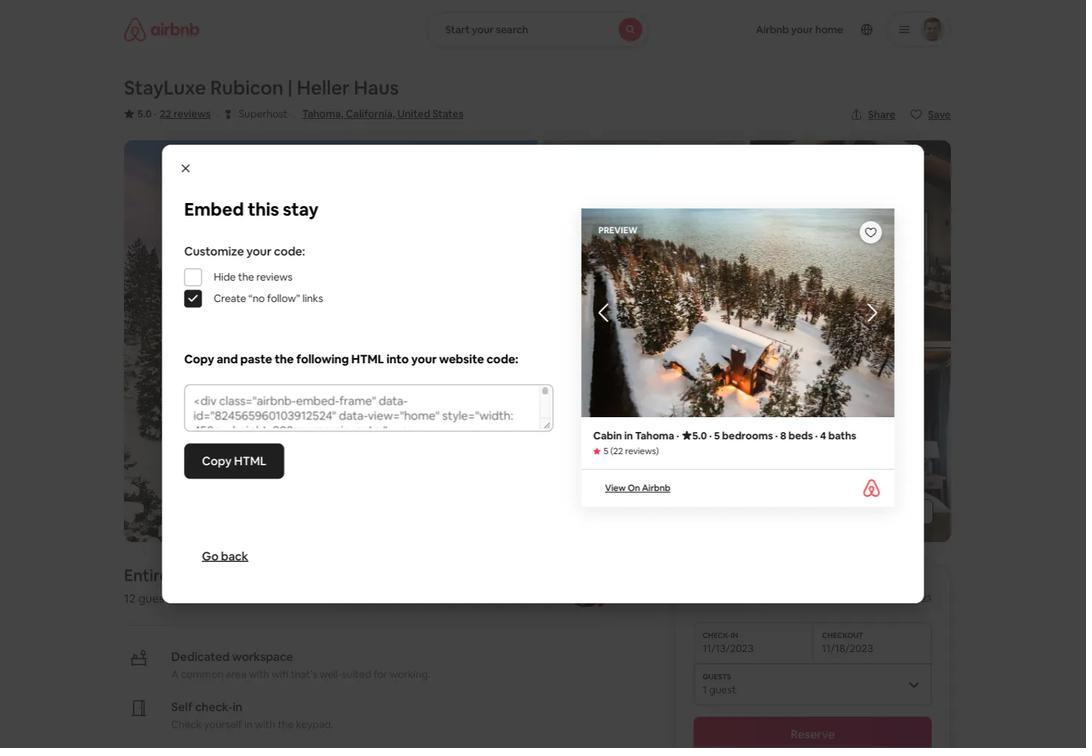 Task type: locate. For each thing, give the bounding box(es) containing it.
2 horizontal spatial bedrooms
[[723, 429, 774, 443]]

0 vertical spatial 8
[[617, 256, 624, 272]]

2 horizontal spatial baths
[[829, 429, 857, 443]]

1 vertical spatial beds
[[789, 429, 814, 443]]

stay
[[283, 198, 319, 221]]

show all photos button
[[817, 499, 934, 525]]

view on airbnb
[[606, 483, 671, 494]]

1 horizontal spatial ★5.0
[[682, 429, 708, 443]]

4 inside entire cabin hosted by traci and benjamin 12 guests · 5 bedrooms · 8 beds · 4 baths
[[300, 591, 307, 606]]

a
[[171, 668, 179, 681]]

check-
[[195, 699, 233, 714]]

<div class="airbnb-embed-frame" data-id="824565960103912524" data-view="home" style="width: 450px; height: 300px; margin: auto;"><a href="https://www.airbnb.com/rooms/824565960103912524?check_in=2023-11-13&amp;check_out=2023-11-18&amp;guests=1&amp;adults=1&amp;s=66&amp;source=embed_widget" rel="nofollow">View On Airbnb</a><a href="https://www.airbnb.com/rooms/824565960103912524?check_in=2023-11-13&amp;check_out=2023-11-18&amp;guests=1&amp;adults=1&amp;s=66&amp;source=embed_widget" rel="nofollow">Cabin in Tahoma · ★5.0 · 5 bedrooms · 8 beds · 4 baths</a><script async="" src="https://www.airbnb.com/embeddable/airbnb_jssdk"></script></div> text field
[[187, 388, 551, 429]]

0 vertical spatial cabin in tahoma · ★5.0 · 5 bedrooms · 8 beds · 4 baths
[[410, 256, 702, 272]]

copy for copy and paste the following html into your website code :
[[184, 352, 214, 367]]

0 horizontal spatial 22 reviews button
[[160, 106, 211, 121]]

the right paste
[[275, 352, 294, 367]]

haus
[[354, 75, 399, 100]]

0 horizontal spatial beds
[[265, 591, 292, 606]]

2 horizontal spatial beds
[[789, 429, 814, 443]]

0 vertical spatial html
[[352, 352, 384, 367]]

22 for 5.0 ·
[[160, 107, 172, 120]]

in
[[445, 256, 454, 272], [625, 429, 634, 443], [233, 699, 243, 714], [245, 718, 253, 731]]

1 horizontal spatial 5.0
[[859, 590, 873, 604]]

"no
[[249, 292, 265, 305]]

with inside self check-in check yourself in with the keypad.
[[255, 718, 276, 731]]

0 vertical spatial bedrooms
[[553, 256, 609, 272]]

2 vertical spatial 4
[[300, 591, 307, 606]]

2 horizontal spatial 8
[[781, 429, 787, 443]]

5.0 up 11/18/2023
[[859, 590, 873, 604]]

2 vertical spatial bedrooms
[[192, 591, 248, 606]]

facebook
[[606, 462, 661, 477]]

0 horizontal spatial baths
[[310, 591, 340, 606]]

working.
[[390, 668, 431, 681]]

2 escape to our lavish mountain cabin in lake tahoe and wake up to the serenity of a sunrise overlooking the pristine waters of the lake. image from the left
[[544, 140, 745, 341]]

22 for 5
[[614, 446, 624, 457]]

1 horizontal spatial 4
[[662, 256, 668, 272]]

1 vertical spatial ★5.0
[[682, 429, 708, 443]]

whatsapp
[[606, 394, 666, 409]]

·
[[154, 107, 157, 120], [217, 108, 220, 123], [294, 108, 297, 123], [503, 256, 505, 272], [539, 256, 541, 272], [612, 256, 615, 272], [656, 256, 659, 272], [677, 429, 680, 443], [710, 429, 713, 443], [776, 429, 779, 443], [816, 429, 819, 443], [876, 590, 878, 604], [177, 591, 180, 606], [251, 591, 253, 606], [295, 591, 298, 606]]

1 horizontal spatial html
[[352, 352, 384, 367]]

0 horizontal spatial your
[[247, 244, 272, 259]]

bedrooms inside entire cabin hosted by traci and benjamin 12 guests · 5 bedrooms · 8 beds · 4 baths
[[192, 591, 248, 606]]

1 horizontal spatial 22
[[614, 446, 624, 457]]

0 horizontal spatial escape to our lavish mountain cabin in lake tahoe and wake up to the serenity of a sunrise overlooking the pristine waters of the lake. image
[[124, 140, 538, 542]]

your up hide the reviews
[[247, 244, 272, 259]]

1 vertical spatial 5.0 · 22 reviews
[[859, 590, 933, 604]]

1 horizontal spatial beds
[[627, 256, 654, 272]]

0 vertical spatial baths
[[671, 256, 702, 272]]

0 horizontal spatial 22
[[160, 107, 172, 120]]

copy for copy html
[[202, 454, 232, 469]]

1 horizontal spatial tahoma
[[636, 429, 675, 443]]

0 horizontal spatial 8
[[256, 591, 263, 606]]

the left keypad.
[[278, 718, 294, 731]]

2 vertical spatial 22
[[881, 590, 893, 604]]

0 horizontal spatial bedrooms
[[192, 591, 248, 606]]

with
[[249, 668, 270, 681], [255, 718, 276, 731]]

go back
[[202, 549, 249, 564]]

2 vertical spatial 8
[[256, 591, 263, 606]]

12
[[124, 591, 136, 606]]

22
[[160, 107, 172, 120], [614, 446, 624, 457], [881, 590, 893, 604]]

· inside · tahoma, california, united states
[[294, 108, 297, 123]]

1 vertical spatial 4
[[821, 429, 827, 443]]

2 vertical spatial baths
[[310, 591, 340, 606]]

1 vertical spatial cabin in tahoma · ★5.0 · 5 bedrooms · 8 beds · 4 baths
[[594, 429, 857, 443]]

5.0 down stayluxe
[[137, 107, 152, 120]]

beds inside embed modal dialog
[[789, 429, 814, 443]]

1 horizontal spatial your
[[412, 352, 437, 367]]

check
[[171, 718, 202, 731]]

area
[[226, 668, 247, 681]]

code
[[487, 352, 516, 367]]

0 vertical spatial 22
[[160, 107, 172, 120]]

0 vertical spatial 22 reviews button
[[160, 106, 211, 121]]

5.0 · 22 reviews down stayluxe
[[137, 107, 211, 120]]

5.0 · 22 reviews up 11/18/2023
[[859, 590, 933, 604]]

0 horizontal spatial html
[[234, 454, 267, 469]]

0 vertical spatial beds
[[627, 256, 654, 272]]

0 vertical spatial 5.0
[[137, 107, 152, 120]]

paste
[[241, 352, 273, 367]]

california,
[[346, 107, 396, 120]]

1 horizontal spatial baths
[[671, 256, 702, 272]]

cabin in tahoma · ★5.0 · 5 bedrooms · 8 beds · 4 baths
[[410, 256, 702, 272], [594, 429, 857, 443]]

1 vertical spatial 5.0
[[859, 590, 873, 604]]

11/13/2023
[[703, 642, 754, 655]]

yourself
[[204, 718, 242, 731]]

links
[[303, 292, 323, 305]]

hide the reviews
[[214, 270, 293, 283]]

whatsapp link
[[550, 374, 735, 429]]

hide
[[214, 270, 236, 283]]

cabin in tahoma · ★5.0 · 5 bedrooms · 8 beds · 4 baths up )
[[594, 429, 857, 443]]

0 vertical spatial cabin
[[410, 256, 442, 272]]

2 vertical spatial your
[[412, 352, 437, 367]]

0 vertical spatial ★5.0
[[508, 256, 536, 272]]

1 horizontal spatial cabin
[[594, 429, 623, 443]]

2 horizontal spatial your
[[472, 23, 494, 36]]

follow"
[[267, 292, 300, 305]]

22 inside embed modal dialog
[[614, 446, 624, 457]]

rubicon
[[210, 75, 284, 100]]

your right start
[[472, 23, 494, 36]]

0 horizontal spatial 5.0 · 22 reviews
[[137, 107, 211, 120]]

1 vertical spatial baths
[[829, 429, 857, 443]]

on
[[628, 483, 641, 494]]

preview
[[599, 224, 638, 236]]

your inside button
[[472, 23, 494, 36]]

states
[[433, 107, 464, 120]]

view
[[606, 483, 626, 494]]

gather around the table for a feast with a view! enjoy the beauty of lake tahoe while savoring every bite in our modern rustic dining area. image
[[544, 347, 745, 542]]

escape to our lavish mountain cabin in lake tahoe and wake up to the serenity of a sunrise overlooking the pristine waters of the lake. image
[[124, 140, 538, 542], [544, 140, 745, 341]]

cabin in tahoma · ★5.0 · 5 bedrooms · 8 beds · 4 baths image
[[582, 209, 895, 417], [582, 209, 895, 417]]

1 vertical spatial 22
[[614, 446, 624, 457]]

cabin
[[172, 565, 214, 586]]

all
[[875, 505, 886, 519]]

tahoma,
[[302, 107, 344, 120]]

0 horizontal spatial 4
[[300, 591, 307, 606]]

2 horizontal spatial 4
[[821, 429, 827, 443]]

your
[[472, 23, 494, 36], [247, 244, 272, 259], [412, 352, 437, 367]]

1 escape to our lavish mountain cabin in lake tahoe and wake up to the serenity of a sunrise overlooking the pristine waters of the lake. image from the left
[[124, 140, 538, 542]]

with down workspace
[[249, 668, 270, 681]]

1 horizontal spatial 22 reviews button
[[881, 590, 933, 604]]

photos
[[888, 505, 922, 519]]

★5.0 inside embed modal dialog
[[682, 429, 708, 443]]

messages
[[408, 394, 463, 409]]

self
[[171, 699, 193, 714]]

and
[[217, 352, 238, 367]]

2 vertical spatial the
[[278, 718, 294, 731]]

hosted
[[218, 565, 272, 586]]

0 vertical spatial your
[[472, 23, 494, 36]]

and benjamin
[[338, 565, 444, 586]]

1 vertical spatial tahoma
[[636, 429, 675, 443]]

tahoma
[[457, 256, 500, 272], [636, 429, 675, 443]]

escape to your own mountain oasis with stunning lake views, where luxury meets nature in a perfectly curated bedroom complete with plush linens, cozy pillows, beautiful curtains, a charming chair, and a touch of greenery to awaken your senses. image
[[751, 347, 952, 542]]

copy inside button
[[202, 454, 232, 469]]

1 vertical spatial cabin
[[594, 429, 623, 443]]

1 vertical spatial your
[[247, 244, 272, 259]]

create "no follow" links
[[214, 292, 323, 305]]

your right "into"
[[412, 352, 437, 367]]

4 inside embed modal dialog
[[821, 429, 827, 443]]

beds
[[627, 256, 654, 272], [789, 429, 814, 443], [265, 591, 292, 606]]

1 horizontal spatial 5.0 · 22 reviews
[[859, 590, 933, 604]]

5 ( 22 reviews )
[[604, 446, 660, 457]]

traci and benjamin is a superhost. learn more about traci and benjamin. image
[[566, 566, 607, 607], [566, 566, 607, 607]]

1 vertical spatial copy
[[202, 454, 232, 469]]

1 vertical spatial bedrooms
[[723, 429, 774, 443]]

view on airbnb button
[[606, 483, 671, 494]]

email link
[[550, 306, 735, 361]]

workspace
[[232, 649, 293, 664]]

guests
[[138, 591, 175, 606]]

wifi
[[272, 668, 289, 681]]

airbnb belo image
[[863, 480, 881, 497]]

the inside self check-in check yourself in with the keypad.
[[278, 718, 294, 731]]

reviews
[[174, 107, 211, 120], [257, 270, 293, 283], [626, 446, 657, 457], [895, 590, 933, 604]]

night
[[748, 589, 776, 604]]

the right hide
[[238, 270, 254, 283]]

reserve button
[[694, 717, 933, 749]]

0 horizontal spatial cabin
[[410, 256, 442, 272]]

1 vertical spatial html
[[234, 454, 267, 469]]

messages link
[[352, 374, 537, 429]]

copy and paste the following html into your website code :
[[184, 352, 519, 367]]

cozy up with loved ones in our luxurious living room, complete with comfortable sofas, a warm fireplace, and board games - the perfect spot for laughter, conversation, and relaxation in our modern, yet rustic mountain cabin. image
[[751, 140, 952, 341]]

0 vertical spatial copy
[[184, 352, 214, 367]]

22 reviews button
[[160, 106, 211, 121], [881, 590, 933, 604]]

0 vertical spatial 4
[[662, 256, 668, 272]]

★5.0
[[508, 256, 536, 272], [682, 429, 708, 443]]

show
[[846, 505, 873, 519]]

0 vertical spatial tahoma
[[457, 256, 500, 272]]

2 vertical spatial beds
[[265, 591, 292, 606]]

with right yourself
[[255, 718, 276, 731]]

1 horizontal spatial escape to our lavish mountain cabin in lake tahoe and wake up to the serenity of a sunrise overlooking the pristine waters of the lake. image
[[544, 140, 745, 341]]

html inside button
[[234, 454, 267, 469]]

0 vertical spatial 5.0 · 22 reviews
[[137, 107, 211, 120]]

8
[[617, 256, 624, 272], [781, 429, 787, 443], [256, 591, 263, 606]]

1 vertical spatial with
[[255, 718, 276, 731]]

dedicated
[[171, 649, 230, 664]]

:
[[516, 352, 519, 367]]

1 vertical spatial 8
[[781, 429, 787, 443]]

start
[[446, 23, 470, 36]]

customize
[[184, 244, 244, 259]]

cabin in tahoma · ★5.0 · 5 bedrooms · 8 beds · 4 baths down preview
[[410, 256, 702, 272]]

baths
[[671, 256, 702, 272], [829, 429, 857, 443], [310, 591, 340, 606]]

0 vertical spatial with
[[249, 668, 270, 681]]

stayluxe rubicon | heller haus
[[124, 75, 399, 100]]

5 inside entire cabin hosted by traci and benjamin 12 guests · 5 bedrooms · 8 beds · 4 baths
[[183, 591, 189, 606]]

this
[[248, 198, 279, 221]]

copy
[[184, 352, 214, 367], [202, 454, 232, 469]]



Task type: vqa. For each thing, say whether or not it's contained in the screenshot.
(
yes



Task type: describe. For each thing, give the bounding box(es) containing it.
tahoma, california, united states button
[[302, 105, 464, 123]]

beds inside entire cabin hosted by traci and benjamin 12 guests · 5 bedrooms · 8 beds · 4 baths
[[265, 591, 292, 606]]

bedrooms inside embed modal dialog
[[723, 429, 774, 443]]

airbnb
[[643, 483, 671, 494]]

2 horizontal spatial 22
[[881, 590, 893, 604]]

0 horizontal spatial 5.0
[[137, 107, 152, 120]]

search
[[496, 23, 529, 36]]

show all photos
[[846, 505, 922, 519]]

0 horizontal spatial ★5.0
[[508, 256, 536, 272]]

heller
[[297, 75, 350, 100]]

customize your code:
[[184, 244, 305, 259]]

entire
[[124, 565, 169, 586]]

following
[[297, 352, 349, 367]]

󰀃
[[226, 107, 231, 121]]

1 vertical spatial 22 reviews button
[[881, 590, 933, 604]]

superhost
[[239, 107, 288, 120]]

1 vertical spatial the
[[275, 352, 294, 367]]

embed
[[184, 198, 244, 221]]

share button
[[845, 102, 902, 127]]

create
[[214, 292, 246, 305]]

dedicated workspace a common area with wifi that's well-suited for working.
[[171, 649, 431, 681]]

email
[[606, 326, 636, 341]]

|
[[288, 75, 293, 100]]

suited
[[342, 668, 372, 681]]

save
[[929, 108, 952, 121]]

with inside dedicated workspace a common area with wifi that's well-suited for working.
[[249, 668, 270, 681]]

embed this stay
[[184, 198, 319, 221]]

)
[[657, 446, 660, 457]]

by
[[275, 565, 294, 586]]

into
[[387, 352, 409, 367]]

website
[[440, 352, 485, 367]]

8 inside embed modal dialog
[[781, 429, 787, 443]]

8 inside entire cabin hosted by traci and benjamin 12 guests · 5 bedrooms · 8 beds · 4 baths
[[256, 591, 263, 606]]

common
[[181, 668, 224, 681]]

0 horizontal spatial tahoma
[[457, 256, 500, 272]]

start your search button
[[427, 12, 649, 47]]

Start your search search field
[[427, 12, 649, 47]]

· tahoma, california, united states
[[294, 107, 464, 123]]

that's
[[291, 668, 318, 681]]

well-
[[320, 668, 342, 681]]

traci
[[297, 565, 335, 586]]

(
[[611, 446, 614, 457]]

copy html
[[202, 454, 267, 469]]

for
[[374, 668, 388, 681]]

go back button
[[202, 549, 249, 564]]

your for code:
[[247, 244, 272, 259]]

back
[[221, 549, 249, 564]]

1 horizontal spatial 8
[[617, 256, 624, 272]]

entire cabin hosted by traci and benjamin 12 guests · 5 bedrooms · 8 beds · 4 baths
[[124, 565, 444, 606]]

baths inside entire cabin hosted by traci and benjamin 12 guests · 5 bedrooms · 8 beds · 4 baths
[[310, 591, 340, 606]]

code:
[[274, 244, 305, 259]]

stayluxe
[[124, 75, 206, 100]]

$1,009
[[694, 584, 744, 605]]

$1,009 night
[[694, 584, 776, 605]]

self check-in check yourself in with the keypad.
[[171, 699, 334, 731]]

start your search
[[446, 23, 529, 36]]

embed modal dialog
[[162, 145, 925, 604]]

baths inside embed modal dialog
[[829, 429, 857, 443]]

cabin in tahoma · ★5.0 · 5 bedrooms · 8 beds · 4 baths inside embed modal dialog
[[594, 429, 857, 443]]

share
[[869, 108, 896, 121]]

11/18/2023
[[823, 642, 874, 655]]

facebook link
[[550, 442, 735, 497]]

0 vertical spatial the
[[238, 270, 254, 283]]

profile element
[[667, 0, 952, 59]]

reserve
[[791, 727, 836, 742]]

tahoma inside embed modal dialog
[[636, 429, 675, 443]]

in inside embed modal dialog
[[625, 429, 634, 443]]

cabin inside embed modal dialog
[[594, 429, 623, 443]]

copy html button
[[184, 444, 284, 479]]

keypad.
[[296, 718, 334, 731]]

your for search
[[472, 23, 494, 36]]

united
[[398, 107, 431, 120]]

1 horizontal spatial bedrooms
[[553, 256, 609, 272]]

go
[[202, 549, 219, 564]]

save button
[[905, 102, 958, 127]]



